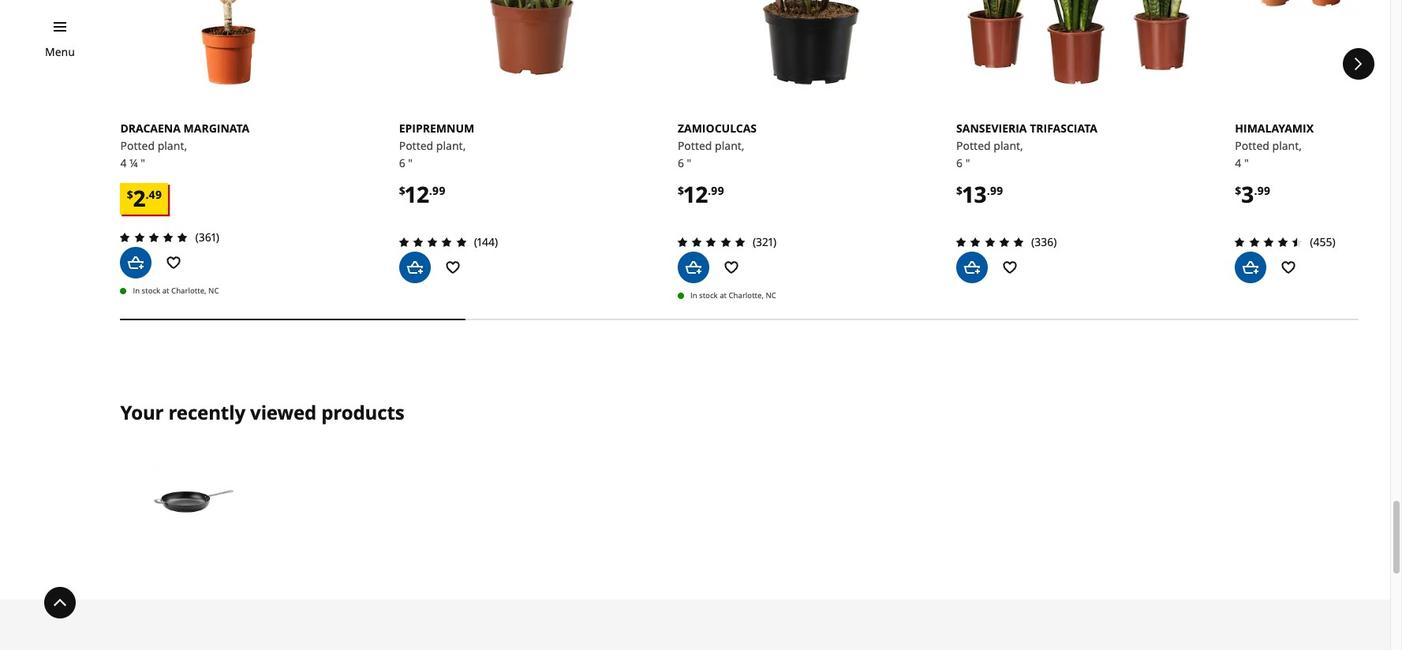 Task type: describe. For each thing, give the bounding box(es) containing it.
. for himalayamix potted plant, 4 "
[[1254, 183, 1258, 198]]

at for (321)
[[720, 290, 727, 301]]

$ 3 . 99
[[1235, 179, 1271, 209]]

stock for (321)
[[699, 290, 718, 301]]

viewed
[[250, 399, 317, 425]]

" inside "sansevieria trifasciata potted plant, 6 ""
[[966, 155, 970, 170]]

$ for zamioculcas potted plant, 6 "
[[678, 183, 684, 198]]

6 inside "sansevieria trifasciata potted plant, 6 ""
[[957, 155, 963, 170]]

recently
[[168, 399, 245, 425]]

$ 12 . 99 for epipremnum potted plant, 6 "
[[399, 179, 446, 209]]

epipremnum potted plant, 6 "
[[399, 121, 474, 170]]

6 for zamioculcas potted plant, 6 "
[[678, 155, 684, 170]]

2
[[133, 183, 146, 213]]

trifasciata
[[1030, 121, 1098, 136]]

plant, inside the dracaena marginata potted plant, 4 ¼ "
[[158, 138, 187, 153]]

vardagen frying pan, carbon steel, 11 " image
[[153, 460, 236, 543]]

$ for himalayamix potted plant, 4 "
[[1235, 183, 1242, 198]]

99 for epipremnum potted plant, 6 "
[[432, 183, 446, 198]]

" for himalayamix potted plant, 4 "
[[1245, 155, 1249, 170]]

potted for zamioculcas
[[678, 138, 712, 153]]

$ for epipremnum potted plant, 6 "
[[399, 183, 405, 198]]

your recently viewed products
[[120, 399, 405, 425]]

$ for sansevieria trifasciata potted plant, 6 "
[[957, 183, 963, 198]]

(336)
[[1032, 234, 1057, 249]]

marginata
[[184, 121, 250, 136]]

review: 4.8 out of 5 stars. total reviews: 336 image
[[952, 233, 1028, 252]]

review: 4.6 out of 5 stars. total reviews: 455 image
[[1231, 233, 1307, 252]]

$ 13 . 99
[[957, 179, 1004, 209]]

potted inside the dracaena marginata potted plant, 4 ¼ "
[[120, 138, 155, 153]]

zamioculcas potted plant, aroid palm, 6 " image
[[678, 0, 941, 90]]

menu
[[45, 44, 75, 59]]

$ 2 . 49
[[127, 183, 162, 213]]

nc for (361)
[[208, 286, 219, 296]]

sansevieria
[[957, 121, 1027, 136]]

zamioculcas potted plant, 6 "
[[678, 121, 757, 170]]

" inside the dracaena marginata potted plant, 4 ¼ "
[[141, 155, 145, 170]]

sansevieria trifasciata potted plant, 6 "
[[957, 121, 1098, 170]]

. inside $ 2 . 49
[[146, 187, 149, 202]]

13
[[963, 179, 987, 209]]

6 for epipremnum potted plant, 6 "
[[399, 155, 405, 170]]

himalayamix
[[1235, 121, 1314, 136]]

(455)
[[1310, 234, 1336, 249]]

zamioculcas
[[678, 121, 757, 136]]

99 for himalayamix potted plant, 4 "
[[1258, 183, 1271, 198]]

himalayamix potted plant, 4 "
[[1235, 121, 1314, 170]]

dracaena marginata potted plant, dragon tree/1 stem, 4 ¼ " image
[[120, 0, 383, 90]]

review: 4.8 out of 5 stars. total reviews: 361 image
[[116, 228, 192, 247]]

49
[[149, 187, 162, 202]]

your
[[120, 399, 164, 425]]



Task type: locate. For each thing, give the bounding box(es) containing it.
$ inside $ 3 . 99
[[1235, 183, 1242, 198]]

in down review: 4.8 out of 5 stars. total reviews: 361 'image'
[[133, 286, 140, 296]]

$ up review: 4.8 out of 5 stars. total reviews: 336 image on the right of page
[[957, 183, 963, 198]]

(361)
[[195, 230, 219, 245]]

plant, down zamioculcas
[[715, 138, 745, 153]]

potted down zamioculcas
[[678, 138, 712, 153]]

in
[[133, 286, 140, 296], [691, 290, 697, 301]]

1 potted from the left
[[120, 138, 155, 153]]

12 up review: 4.8 out of 5 stars. total reviews: 321 image
[[684, 179, 708, 209]]

charlotte, for (361)
[[171, 286, 206, 296]]

review: 4.8 out of 5 stars. total reviews: 321 image
[[673, 233, 750, 252]]

(321)
[[753, 234, 777, 249]]

" inside epipremnum potted plant, 6 "
[[408, 155, 413, 170]]

plant, for epipremnum
[[436, 138, 466, 153]]

potted for epipremnum
[[399, 138, 433, 153]]

1 plant, from the left
[[158, 138, 187, 153]]

. up review: 4.8 out of 5 stars. total reviews: 361 'image'
[[146, 187, 149, 202]]

nc down (321)
[[766, 290, 777, 301]]

99
[[432, 183, 446, 198], [711, 183, 724, 198], [990, 183, 1004, 198], [1258, 183, 1271, 198]]

1 12 from the left
[[405, 179, 429, 209]]

12 up review: 4.8 out of 5 stars. total reviews: 144 image
[[405, 179, 429, 209]]

plant, inside "sansevieria trifasciata potted plant, 6 ""
[[994, 138, 1024, 153]]

potted down epipremnum
[[399, 138, 433, 153]]

6 inside zamioculcas potted plant, 6 "
[[678, 155, 684, 170]]

charlotte, down (361)
[[171, 286, 206, 296]]

menu button
[[45, 43, 75, 61]]

3 " from the left
[[687, 155, 692, 170]]

charlotte,
[[171, 286, 206, 296], [729, 290, 764, 301]]

1 horizontal spatial at
[[720, 290, 727, 301]]

$
[[399, 183, 405, 198], [678, 183, 684, 198], [957, 183, 963, 198], [1235, 183, 1242, 198], [127, 187, 133, 202]]

in down review: 4.8 out of 5 stars. total reviews: 321 image
[[691, 290, 697, 301]]

epipremnum potted plant, golden pothos, 6 " image
[[399, 0, 662, 90]]

4 plant, from the left
[[994, 138, 1024, 153]]

1 6 from the left
[[399, 155, 405, 170]]

plant, for zamioculcas
[[715, 138, 745, 153]]

5 " from the left
[[1245, 155, 1249, 170]]

plant, down the himalayamix
[[1273, 138, 1302, 153]]

3 6 from the left
[[957, 155, 963, 170]]

1 $ 12 . 99 from the left
[[399, 179, 446, 209]]

99 right 13
[[990, 183, 1004, 198]]

plant, down the sansevieria at top right
[[994, 138, 1024, 153]]

$ down himalayamix potted plant, 4 "
[[1235, 183, 1242, 198]]

dracaena marginata potted plant, 4 ¼ "
[[120, 121, 250, 170]]

0 horizontal spatial at
[[162, 286, 169, 296]]

footer
[[0, 600, 1391, 650]]

sansevieria trifasciata potted plant, mother-in-law's tongue, 6 " image
[[957, 0, 1220, 90]]

2 99 from the left
[[711, 183, 724, 198]]

99 inside $ 3 . 99
[[1258, 183, 1271, 198]]

.
[[429, 183, 432, 198], [708, 183, 711, 198], [987, 183, 990, 198], [1254, 183, 1258, 198], [146, 187, 149, 202]]

1 horizontal spatial in
[[691, 290, 697, 301]]

$ left 49
[[127, 187, 133, 202]]

1 horizontal spatial $ 12 . 99
[[678, 179, 724, 209]]

6 inside epipremnum potted plant, 6 "
[[399, 155, 405, 170]]

4 left ¼
[[120, 155, 127, 170]]

" inside himalayamix potted plant, 4 "
[[1245, 155, 1249, 170]]

2 horizontal spatial 6
[[957, 155, 963, 170]]

in stock at charlotte, nc
[[133, 286, 219, 296], [691, 290, 777, 301]]

1 horizontal spatial nc
[[766, 290, 777, 301]]

(144)
[[474, 234, 498, 249]]

in for (321)
[[691, 290, 697, 301]]

12 for epipremnum potted plant, 6 "
[[405, 179, 429, 209]]

1 horizontal spatial 12
[[684, 179, 708, 209]]

potted down the sansevieria at top right
[[957, 138, 991, 153]]

2 $ 12 . 99 from the left
[[678, 179, 724, 209]]

$ inside $ 13 . 99
[[957, 183, 963, 198]]

potted
[[120, 138, 155, 153], [399, 138, 433, 153], [678, 138, 712, 153], [957, 138, 991, 153], [1235, 138, 1270, 153]]

12 for zamioculcas potted plant, 6 "
[[684, 179, 708, 209]]

$ down epipremnum potted plant, 6 "
[[399, 183, 405, 198]]

0 horizontal spatial 6
[[399, 155, 405, 170]]

potted down the himalayamix
[[1235, 138, 1270, 153]]

potted inside himalayamix potted plant, 4 "
[[1235, 138, 1270, 153]]

3 99 from the left
[[990, 183, 1004, 198]]

4
[[120, 155, 127, 170], [1235, 155, 1242, 170]]

" for epipremnum potted plant, 6 "
[[408, 155, 413, 170]]

0 horizontal spatial nc
[[208, 286, 219, 296]]

$ 12 . 99 up review: 4.8 out of 5 stars. total reviews: 144 image
[[399, 179, 446, 209]]

plant, down dracaena
[[158, 138, 187, 153]]

stock
[[142, 286, 160, 296], [699, 290, 718, 301]]

$ 12 . 99 up review: 4.8 out of 5 stars. total reviews: 321 image
[[678, 179, 724, 209]]

" up 13
[[966, 155, 970, 170]]

epipremnum
[[399, 121, 474, 136]]

in for (361)
[[133, 286, 140, 296]]

plant, inside zamioculcas potted plant, 6 "
[[715, 138, 745, 153]]

1 99 from the left
[[432, 183, 446, 198]]

stock down review: 4.8 out of 5 stars. total reviews: 361 'image'
[[142, 286, 160, 296]]

products
[[321, 399, 405, 425]]

scrollbar
[[120, 308, 1359, 331]]

6 down zamioculcas
[[678, 155, 684, 170]]

plant, inside himalayamix potted plant, 4 "
[[1273, 138, 1302, 153]]

4 " from the left
[[966, 155, 970, 170]]

0 horizontal spatial stock
[[142, 286, 160, 296]]

. up review: 4.8 out of 5 stars. total reviews: 336 image on the right of page
[[987, 183, 990, 198]]

5 potted from the left
[[1235, 138, 1270, 153]]

potted up ¼
[[120, 138, 155, 153]]

3
[[1242, 179, 1254, 209]]

at for (361)
[[162, 286, 169, 296]]

review: 4.8 out of 5 stars. total reviews: 144 image
[[394, 233, 471, 252]]

0 horizontal spatial in stock at charlotte, nc
[[133, 286, 219, 296]]

0 horizontal spatial charlotte,
[[171, 286, 206, 296]]

1 horizontal spatial in stock at charlotte, nc
[[691, 290, 777, 301]]

in stock at charlotte, nc for (321)
[[691, 290, 777, 301]]

12
[[405, 179, 429, 209], [684, 179, 708, 209]]

plant, down epipremnum
[[436, 138, 466, 153]]

99 down epipremnum potted plant, 6 "
[[432, 183, 446, 198]]

2 12 from the left
[[684, 179, 708, 209]]

. inside $ 3 . 99
[[1254, 183, 1258, 198]]

4 99 from the left
[[1258, 183, 1271, 198]]

$ 12 . 99 for zamioculcas potted plant, 6 "
[[678, 179, 724, 209]]

nc down (361)
[[208, 286, 219, 296]]

1 horizontal spatial 4
[[1235, 155, 1242, 170]]

3 plant, from the left
[[715, 138, 745, 153]]

1 horizontal spatial stock
[[699, 290, 718, 301]]

3 potted from the left
[[678, 138, 712, 153]]

potted inside "sansevieria trifasciata potted plant, 6 ""
[[957, 138, 991, 153]]

6 down epipremnum
[[399, 155, 405, 170]]

4 inside the dracaena marginata potted plant, 4 ¼ "
[[120, 155, 127, 170]]

1 " from the left
[[141, 155, 145, 170]]

1 4 from the left
[[120, 155, 127, 170]]

charlotte, down (321)
[[729, 290, 764, 301]]

nc
[[208, 286, 219, 296], [766, 290, 777, 301]]

" right ¼
[[141, 155, 145, 170]]

. inside $ 13 . 99
[[987, 183, 990, 198]]

dracaena
[[120, 121, 181, 136]]

0 horizontal spatial in
[[133, 286, 140, 296]]

. down epipremnum potted plant, 6 "
[[429, 183, 432, 198]]

0 horizontal spatial $ 12 . 99
[[399, 179, 446, 209]]

plant, inside epipremnum potted plant, 6 "
[[436, 138, 466, 153]]

stock down review: 4.8 out of 5 stars. total reviews: 321 image
[[699, 290, 718, 301]]

. for epipremnum potted plant, 6 "
[[429, 183, 432, 198]]

in stock at charlotte, nc down review: 4.8 out of 5 stars. total reviews: 321 image
[[691, 290, 777, 301]]

at
[[162, 286, 169, 296], [720, 290, 727, 301]]

$ inside $ 2 . 49
[[127, 187, 133, 202]]

6 up 13
[[957, 155, 963, 170]]

$ 12 . 99
[[399, 179, 446, 209], [678, 179, 724, 209]]

in stock at charlotte, nc down review: 4.8 out of 5 stars. total reviews: 361 'image'
[[133, 286, 219, 296]]

2 4 from the left
[[1235, 155, 1242, 170]]

nc for (321)
[[766, 290, 777, 301]]

in stock at charlotte, nc for (361)
[[133, 286, 219, 296]]

0 horizontal spatial 4
[[120, 155, 127, 170]]

potted inside epipremnum potted plant, 6 "
[[399, 138, 433, 153]]

2 " from the left
[[408, 155, 413, 170]]

99 for zamioculcas potted plant, 6 "
[[711, 183, 724, 198]]

" down zamioculcas
[[687, 155, 692, 170]]

plant, for himalayamix
[[1273, 138, 1302, 153]]

¼
[[130, 155, 138, 170]]

4 inside himalayamix potted plant, 4 "
[[1235, 155, 1242, 170]]

99 inside $ 13 . 99
[[990, 183, 1004, 198]]

2 6 from the left
[[678, 155, 684, 170]]

6
[[399, 155, 405, 170], [678, 155, 684, 170], [957, 155, 963, 170]]

stock for (361)
[[142, 286, 160, 296]]

2 potted from the left
[[399, 138, 433, 153]]

1 horizontal spatial charlotte,
[[729, 290, 764, 301]]

99 right '3'
[[1258, 183, 1271, 198]]

charlotte, for (321)
[[729, 290, 764, 301]]

. down himalayamix potted plant, 4 "
[[1254, 183, 1258, 198]]

4 potted from the left
[[957, 138, 991, 153]]

at down review: 4.8 out of 5 stars. total reviews: 321 image
[[720, 290, 727, 301]]

1 horizontal spatial 6
[[678, 155, 684, 170]]

"
[[141, 155, 145, 170], [408, 155, 413, 170], [687, 155, 692, 170], [966, 155, 970, 170], [1245, 155, 1249, 170]]

plant,
[[158, 138, 187, 153], [436, 138, 466, 153], [715, 138, 745, 153], [994, 138, 1024, 153], [1273, 138, 1302, 153]]

potted inside zamioculcas potted plant, 6 "
[[678, 138, 712, 153]]

99 down zamioculcas potted plant, 6 "
[[711, 183, 724, 198]]

" down epipremnum
[[408, 155, 413, 170]]

himalayamix potted plant, assorted species plants plants with foliage, 4 " image
[[1235, 0, 1403, 90]]

potted for himalayamix
[[1235, 138, 1270, 153]]

at down review: 4.8 out of 5 stars. total reviews: 361 'image'
[[162, 286, 169, 296]]

5 plant, from the left
[[1273, 138, 1302, 153]]

" for zamioculcas potted plant, 6 "
[[687, 155, 692, 170]]

99 for sansevieria trifasciata potted plant, 6 "
[[990, 183, 1004, 198]]

4 up '3'
[[1235, 155, 1242, 170]]

0 horizontal spatial 12
[[405, 179, 429, 209]]

2 plant, from the left
[[436, 138, 466, 153]]

. down zamioculcas potted plant, 6 "
[[708, 183, 711, 198]]

$ down zamioculcas potted plant, 6 "
[[678, 183, 684, 198]]

" up '3'
[[1245, 155, 1249, 170]]

. for sansevieria trifasciata potted plant, 6 "
[[987, 183, 990, 198]]

. for zamioculcas potted plant, 6 "
[[708, 183, 711, 198]]

" inside zamioculcas potted plant, 6 "
[[687, 155, 692, 170]]



Task type: vqa. For each thing, say whether or not it's contained in the screenshot.
5 Value
no



